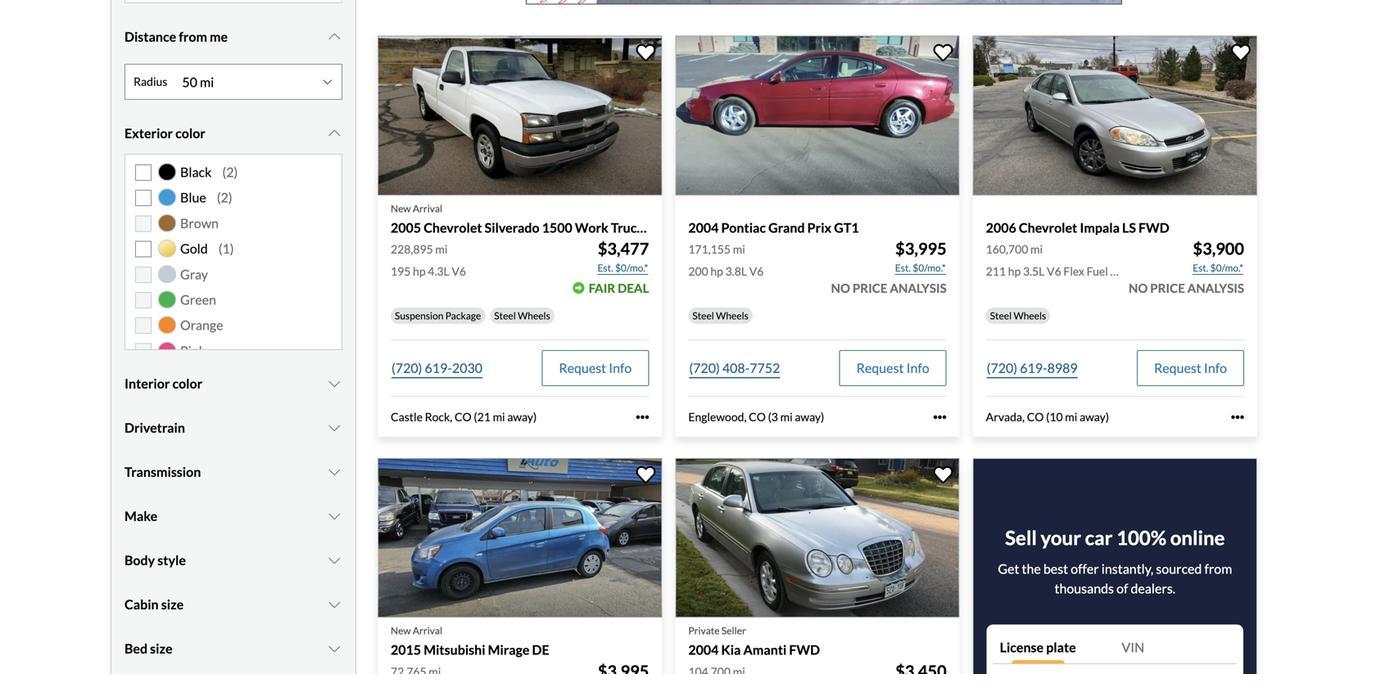 Task type: vqa. For each thing, say whether or not it's contained in the screenshot.
ANALYSIS
yes



Task type: describe. For each thing, give the bounding box(es) containing it.
drivetrain button
[[125, 408, 342, 449]]

blue
[[180, 190, 206, 206]]

3.8l
[[725, 265, 747, 279]]

228,895
[[391, 243, 433, 257]]

1 co from the left
[[455, 411, 472, 424]]

silver 2006 chevrolet impala ls fwd sedan front-wheel drive 4-speed automatic image
[[973, 36, 1257, 196]]

arvada,
[[986, 411, 1025, 424]]

228,895 mi 195 hp 4.3l v6
[[391, 243, 466, 279]]

ellipsis h image
[[934, 411, 947, 424]]

size for cabin size
[[161, 597, 184, 613]]

from inside get the best offer instantly, sourced from thousands of dealers.
[[1205, 562, 1232, 578]]

no for $3,995
[[831, 281, 850, 296]]

chevron down image for make
[[326, 510, 342, 523]]

make
[[125, 509, 157, 525]]

exterior color button
[[125, 113, 342, 154]]

kia
[[721, 643, 741, 659]]

(720) 619-2030 button
[[391, 351, 483, 387]]

body style
[[125, 553, 186, 569]]

transmission button
[[125, 452, 342, 493]]

100%
[[1117, 527, 1167, 550]]

package
[[445, 310, 481, 322]]

body style button
[[125, 541, 342, 582]]

interior color button
[[125, 364, 342, 405]]

1 2004 from the top
[[688, 220, 719, 236]]

away) for $3,900
[[1080, 411, 1109, 424]]

2004 inside private seller 2004 kia amanti fwd
[[688, 643, 719, 659]]

of
[[1117, 581, 1128, 597]]

rwd
[[664, 220, 696, 236]]

mitsubishi
[[424, 643, 485, 659]]

mi right the (10
[[1065, 411, 1077, 424]]

(2) for blue
[[217, 190, 232, 206]]

instantly,
[[1102, 562, 1154, 578]]

$3,995
[[895, 239, 947, 259]]

request for $3,900
[[1154, 361, 1202, 377]]

$0/mo.* for $3,900
[[1210, 262, 1243, 274]]

(720) 408-7752
[[689, 361, 780, 377]]

blue 2015 mitsubishi mirage de hatchback front-wheel drive continuously variable transmission image
[[378, 459, 662, 619]]

chevron down image for body style
[[326, 555, 342, 568]]

get the best offer instantly, sourced from thousands of dealers.
[[998, 562, 1232, 597]]

2004 pontiac grand prix gt1
[[688, 220, 859, 236]]

impala
[[1080, 220, 1120, 236]]

sell
[[1005, 527, 1037, 550]]

408-
[[722, 361, 750, 377]]

request info button for $3,995
[[839, 351, 947, 387]]

sell your car 100% online
[[1005, 527, 1225, 550]]

ls
[[1122, 220, 1136, 236]]

steel for $3,900
[[990, 310, 1012, 322]]

(720) for $3,900
[[987, 361, 1017, 377]]

englewood,
[[688, 411, 747, 424]]

analysis for $3,995
[[890, 281, 947, 296]]

ellipsis h image for arvada, co (10 mi away)
[[1231, 411, 1244, 424]]

co for $3,900
[[1027, 411, 1044, 424]]

get
[[998, 562, 1019, 578]]

style
[[157, 553, 186, 569]]

request info for $3,995
[[857, 361, 929, 377]]

(720) for $3,995
[[689, 361, 720, 377]]

new arrival 2005 chevrolet silverado 1500 work truck lb rwd
[[391, 203, 696, 236]]

1 wheels from the left
[[518, 310, 550, 322]]

arvada, co (10 mi away)
[[986, 411, 1109, 424]]

work
[[575, 220, 608, 236]]

cabin size
[[125, 597, 184, 613]]

(10
[[1046, 411, 1063, 424]]

171,155 mi 200 hp 3.8l v6
[[688, 243, 764, 279]]

chevrolet inside new arrival 2005 chevrolet silverado 1500 work truck lb rwd
[[424, 220, 482, 236]]

211
[[986, 265, 1006, 279]]

2006 chevrolet impala ls fwd
[[986, 220, 1169, 236]]

thousands
[[1055, 581, 1114, 597]]

cabin
[[125, 597, 159, 613]]

silverado
[[485, 220, 540, 236]]

fair
[[589, 281, 615, 296]]

fwd inside private seller 2004 kia amanti fwd
[[789, 643, 820, 659]]

the
[[1022, 562, 1041, 578]]

flex
[[1064, 265, 1084, 279]]

brown
[[180, 215, 219, 231]]

est. for $3,995
[[895, 262, 911, 274]]

1 away) from the left
[[507, 411, 537, 424]]

steel wheels for $3,995
[[692, 310, 749, 322]]

grand
[[768, 220, 805, 236]]

fuel
[[1087, 265, 1108, 279]]

200
[[688, 265, 708, 279]]

$3,900
[[1193, 239, 1244, 259]]

car
[[1085, 527, 1113, 550]]

body
[[125, 553, 155, 569]]

sourced
[[1156, 562, 1202, 578]]

(720) inside button
[[392, 361, 422, 377]]

est. $0/mo.* button for $3,900
[[1192, 260, 1244, 277]]

exterior color
[[125, 125, 205, 141]]

new arrival 2015 mitsubishi mirage de
[[391, 626, 549, 659]]

request for $3,995
[[857, 361, 904, 377]]

pontiac
[[721, 220, 766, 236]]

amanti
[[743, 643, 787, 659]]

license plate
[[1000, 640, 1076, 656]]

size for bed size
[[150, 641, 172, 657]]

castle
[[391, 411, 423, 424]]

best
[[1043, 562, 1068, 578]]

2015
[[391, 643, 421, 659]]

new for 2015
[[391, 626, 411, 637]]

dealers.
[[1131, 581, 1176, 597]]

(21
[[474, 411, 491, 424]]

license plate tab
[[993, 632, 1115, 665]]

$3,900 est. $0/mo.* no price analysis
[[1129, 239, 1244, 296]]

seller
[[722, 626, 746, 637]]

make button
[[125, 496, 342, 537]]

distance from me button
[[125, 16, 342, 57]]

chevron down image for transmission
[[326, 466, 342, 479]]

7752
[[750, 361, 780, 377]]

new for 2005
[[391, 203, 411, 215]]

619- for 8989
[[1020, 361, 1047, 377]]

co for $3,995
[[749, 411, 766, 424]]

cabin size button
[[125, 585, 342, 626]]

$0/mo.* for $3,995
[[913, 262, 946, 274]]

1500
[[542, 220, 572, 236]]

v6 for $3,995
[[749, 265, 764, 279]]

info for $3,900
[[1204, 361, 1227, 377]]

color for exterior color
[[175, 125, 205, 141]]



Task type: locate. For each thing, give the bounding box(es) containing it.
request info for $3,900
[[1154, 361, 1227, 377]]

est. inside $3,900 est. $0/mo.* no price analysis
[[1193, 262, 1208, 274]]

1 vertical spatial 2004
[[688, 643, 719, 659]]

1 info from the left
[[609, 361, 632, 377]]

distance from me
[[125, 29, 228, 45]]

2 no from the left
[[1129, 281, 1148, 296]]

3 v6 from the left
[[1047, 265, 1061, 279]]

2 horizontal spatial (720)
[[987, 361, 1017, 377]]

3 hp from the left
[[1008, 265, 1021, 279]]

v6 for $3,900
[[1047, 265, 1061, 279]]

from
[[179, 29, 207, 45], [1205, 562, 1232, 578]]

1 steel wheels from the left
[[494, 310, 550, 322]]

3 info from the left
[[1204, 361, 1227, 377]]

1 vertical spatial fwd
[[789, 643, 820, 659]]

$0/mo.* down $3,995 in the top right of the page
[[913, 262, 946, 274]]

wheels down 3.8l
[[716, 310, 749, 322]]

0 vertical spatial 2004
[[688, 220, 719, 236]]

1 request info from the left
[[559, 361, 632, 377]]

4 chevron down image from the top
[[326, 510, 342, 523]]

3 request info button from the left
[[1137, 351, 1244, 387]]

steel right package
[[494, 310, 516, 322]]

wheels for $3,900
[[1014, 310, 1046, 322]]

wheels right package
[[518, 310, 550, 322]]

est. for $3,477
[[598, 262, 613, 274]]

ellipsis h image
[[636, 411, 649, 424], [1231, 411, 1244, 424]]

1 est. $0/mo.* button from the left
[[597, 260, 649, 277]]

mi right (3
[[780, 411, 793, 424]]

1 horizontal spatial no
[[1129, 281, 1148, 296]]

1 ellipsis h image from the left
[[636, 411, 649, 424]]

lb
[[647, 220, 662, 236]]

3 wheels from the left
[[1014, 310, 1046, 322]]

$0/mo.* inside $3,995 est. $0/mo.* no price analysis
[[913, 262, 946, 274]]

(2) for black
[[222, 164, 238, 180]]

est.
[[598, 262, 613, 274], [895, 262, 911, 274], [1193, 262, 1208, 274]]

chevron down image inside interior color dropdown button
[[326, 378, 342, 391]]

orange
[[180, 318, 223, 334]]

2 ellipsis h image from the left
[[1231, 411, 1244, 424]]

advertisement region
[[526, 0, 1122, 5]]

1 horizontal spatial away)
[[795, 411, 824, 424]]

v6 right '4.3l'
[[452, 265, 466, 279]]

1 horizontal spatial steel
[[692, 310, 714, 322]]

price for $3,900
[[1150, 281, 1185, 296]]

color for interior color
[[172, 376, 202, 392]]

2 info from the left
[[906, 361, 929, 377]]

ellipsis h image for castle rock, co (21 mi away)
[[636, 411, 649, 424]]

2 chevron down image from the top
[[326, 422, 342, 435]]

0 horizontal spatial wheels
[[518, 310, 550, 322]]

price inside $3,900 est. $0/mo.* no price analysis
[[1150, 281, 1185, 296]]

interior color
[[125, 376, 202, 392]]

1 horizontal spatial co
[[749, 411, 766, 424]]

0 horizontal spatial info
[[609, 361, 632, 377]]

0 vertical spatial fwd
[[1139, 220, 1169, 236]]

3 co from the left
[[1027, 411, 1044, 424]]

prix
[[807, 220, 832, 236]]

steel down 211
[[990, 310, 1012, 322]]

619- for 2030
[[425, 361, 452, 377]]

chevron down image for drivetrain
[[326, 422, 342, 435]]

analysis down $3,995 in the top right of the page
[[890, 281, 947, 296]]

0 horizontal spatial no
[[831, 281, 850, 296]]

619- inside the '(720) 619-8989' button
[[1020, 361, 1047, 377]]

2004
[[688, 220, 719, 236], [688, 643, 719, 659]]

radius
[[134, 75, 167, 89]]

1 horizontal spatial ellipsis h image
[[1231, 411, 1244, 424]]

619-
[[425, 361, 452, 377], [1020, 361, 1047, 377]]

chevrolet up 160,700 mi 211 hp 3.5l v6 flex fuel vehicle
[[1019, 220, 1077, 236]]

2 horizontal spatial est.
[[1193, 262, 1208, 274]]

1 (720) from the left
[[392, 361, 422, 377]]

1 steel from the left
[[494, 310, 516, 322]]

2 analysis from the left
[[1187, 281, 1244, 296]]

1 $0/mo.* from the left
[[615, 262, 648, 274]]

arrival for mitsubishi
[[413, 626, 442, 637]]

0 horizontal spatial request info
[[559, 361, 632, 377]]

2 horizontal spatial steel wheels
[[990, 310, 1046, 322]]

(2) right the black
[[222, 164, 238, 180]]

private seller 2004 kia amanti fwd
[[688, 626, 820, 659]]

fwd right ls
[[1139, 220, 1169, 236]]

1 horizontal spatial (720)
[[689, 361, 720, 377]]

2 chevrolet from the left
[[1019, 220, 1077, 236]]

$3,477
[[598, 239, 649, 259]]

chevron down image inside exterior color dropdown button
[[326, 127, 342, 140]]

fwd right amanti
[[789, 643, 820, 659]]

1 v6 from the left
[[452, 265, 466, 279]]

2 new from the top
[[391, 626, 411, 637]]

analysis inside $3,900 est. $0/mo.* no price analysis
[[1187, 281, 1244, 296]]

v6 left flex
[[1047, 265, 1061, 279]]

619- up rock,
[[425, 361, 452, 377]]

co left the (10
[[1027, 411, 1044, 424]]

2 away) from the left
[[795, 411, 824, 424]]

1 horizontal spatial v6
[[749, 265, 764, 279]]

suspension package
[[395, 310, 481, 322]]

gray
[[180, 266, 208, 282]]

3 request from the left
[[1154, 361, 1202, 377]]

2 horizontal spatial co
[[1027, 411, 1044, 424]]

0 horizontal spatial ellipsis h image
[[636, 411, 649, 424]]

1 vertical spatial color
[[172, 376, 202, 392]]

1 chevron down image from the top
[[326, 30, 342, 43]]

0 vertical spatial color
[[175, 125, 205, 141]]

no for $3,900
[[1129, 281, 1148, 296]]

hp inside 160,700 mi 211 hp 3.5l v6 flex fuel vehicle
[[1008, 265, 1021, 279]]

3 chevron down image from the top
[[326, 466, 342, 479]]

co left (21
[[455, 411, 472, 424]]

0 horizontal spatial analysis
[[890, 281, 947, 296]]

0 horizontal spatial steel wheels
[[494, 310, 550, 322]]

0 horizontal spatial co
[[455, 411, 472, 424]]

0 horizontal spatial fwd
[[789, 643, 820, 659]]

1 est. from the left
[[598, 262, 613, 274]]

new inside new arrival 2015 mitsubishi mirage de
[[391, 626, 411, 637]]

black
[[180, 164, 212, 180]]

chevron down image
[[326, 127, 342, 140], [326, 422, 342, 435], [326, 466, 342, 479], [326, 510, 342, 523], [326, 555, 342, 568]]

2 price from the left
[[1150, 281, 1185, 296]]

619- inside (720) 619-2030 button
[[425, 361, 452, 377]]

0 horizontal spatial (720)
[[392, 361, 422, 377]]

suspension
[[395, 310, 444, 322]]

est. $0/mo.* button for $3,995
[[894, 260, 947, 277]]

$0/mo.* down $3,900 on the right of page
[[1210, 262, 1243, 274]]

license
[[1000, 640, 1044, 656]]

color down the pink
[[172, 376, 202, 392]]

1 vertical spatial size
[[150, 641, 172, 657]]

1 no from the left
[[831, 281, 850, 296]]

3 $0/mo.* from the left
[[1210, 262, 1243, 274]]

1 horizontal spatial from
[[1205, 562, 1232, 578]]

(720) 619-8989 button
[[986, 351, 1079, 387]]

analysis for $3,900
[[1187, 281, 1244, 296]]

maroon 2004 pontiac grand prix gt1 sedan front-wheel drive 4-speed automatic image
[[675, 36, 960, 196]]

mi inside the "171,155 mi 200 hp 3.8l v6"
[[733, 243, 745, 257]]

(2) right blue
[[217, 190, 232, 206]]

gold
[[180, 241, 208, 257]]

0 horizontal spatial est. $0/mo.* button
[[597, 260, 649, 277]]

2 hp from the left
[[711, 265, 723, 279]]

2004 down private
[[688, 643, 719, 659]]

0 horizontal spatial from
[[179, 29, 207, 45]]

0 horizontal spatial request
[[559, 361, 606, 377]]

1 horizontal spatial chevrolet
[[1019, 220, 1077, 236]]

$0/mo.* up deal at the left top of the page
[[615, 262, 648, 274]]

chevron down image for cabin size
[[326, 599, 342, 612]]

hp inside the "171,155 mi 200 hp 3.8l v6"
[[711, 265, 723, 279]]

hp right 211
[[1008, 265, 1021, 279]]

white 2005 chevrolet silverado 1500 work truck lb rwd pickup truck rear-wheel drive automatic image
[[378, 36, 662, 196]]

est. $0/mo.* button for $3,477
[[597, 260, 649, 277]]

steel for $3,995
[[692, 310, 714, 322]]

transmission
[[125, 464, 201, 480]]

gt1
[[834, 220, 859, 236]]

1 analysis from the left
[[890, 281, 947, 296]]

2 v6 from the left
[[749, 265, 764, 279]]

3 request info from the left
[[1154, 361, 1227, 377]]

1 vertical spatial new
[[391, 626, 411, 637]]

price for $3,995
[[853, 281, 888, 296]]

3 away) from the left
[[1080, 411, 1109, 424]]

mi inside the 228,895 mi 195 hp 4.3l v6
[[435, 243, 448, 257]]

tab list containing license plate
[[993, 632, 1237, 665]]

2005
[[391, 220, 421, 236]]

0 vertical spatial arrival
[[413, 203, 442, 215]]

2 request info button from the left
[[839, 351, 947, 387]]

1 chevron down image from the top
[[326, 127, 342, 140]]

mi down pontiac
[[733, 243, 745, 257]]

160,700
[[986, 243, 1028, 257]]

0 horizontal spatial $0/mo.*
[[615, 262, 648, 274]]

1 new from the top
[[391, 203, 411, 215]]

fair deal
[[589, 281, 649, 296]]

2004 up 171,155
[[688, 220, 719, 236]]

1 horizontal spatial request info button
[[839, 351, 947, 387]]

hp inside the 228,895 mi 195 hp 4.3l v6
[[413, 265, 426, 279]]

no down gt1
[[831, 281, 850, 296]]

2 est. $0/mo.* button from the left
[[894, 260, 947, 277]]

tab list
[[993, 632, 1237, 665]]

steel wheels right package
[[494, 310, 550, 322]]

2 horizontal spatial steel
[[990, 310, 1012, 322]]

plate
[[1046, 640, 1076, 656]]

hp right 195 on the left of the page
[[413, 265, 426, 279]]

fwd
[[1139, 220, 1169, 236], [789, 643, 820, 659]]

distance
[[125, 29, 176, 45]]

0 horizontal spatial est.
[[598, 262, 613, 274]]

1 horizontal spatial wheels
[[716, 310, 749, 322]]

v6 inside the "171,155 mi 200 hp 3.8l v6"
[[749, 265, 764, 279]]

v6 inside 160,700 mi 211 hp 3.5l v6 flex fuel vehicle
[[1047, 265, 1061, 279]]

2 horizontal spatial request info button
[[1137, 351, 1244, 387]]

hp for $3,477
[[413, 265, 426, 279]]

0 horizontal spatial steel
[[494, 310, 516, 322]]

new up 2005
[[391, 203, 411, 215]]

no inside $3,995 est. $0/mo.* no price analysis
[[831, 281, 850, 296]]

online
[[1170, 527, 1225, 550]]

analysis
[[890, 281, 947, 296], [1187, 281, 1244, 296]]

est. down $3,900 on the right of page
[[1193, 262, 1208, 274]]

arrival up 2005
[[413, 203, 442, 215]]

(720) up castle
[[392, 361, 422, 377]]

hp for $3,995
[[711, 265, 723, 279]]

3 chevron down image from the top
[[326, 599, 342, 612]]

(1)
[[218, 241, 234, 257]]

1 chevrolet from the left
[[424, 220, 482, 236]]

v6 for $3,477
[[452, 265, 466, 279]]

castle rock, co (21 mi away)
[[391, 411, 537, 424]]

chevron down image inside make 'dropdown button'
[[326, 510, 342, 523]]

0 vertical spatial new
[[391, 203, 411, 215]]

arrival
[[413, 203, 442, 215], [413, 626, 442, 637]]

request info
[[559, 361, 632, 377], [857, 361, 929, 377], [1154, 361, 1227, 377]]

1 hp from the left
[[413, 265, 426, 279]]

size
[[161, 597, 184, 613], [150, 641, 172, 657]]

request info button for $3,900
[[1137, 351, 1244, 387]]

0 horizontal spatial away)
[[507, 411, 537, 424]]

1 horizontal spatial price
[[1150, 281, 1185, 296]]

hp for $3,900
[[1008, 265, 1021, 279]]

0 horizontal spatial request info button
[[542, 351, 649, 387]]

no down vehicle
[[1129, 281, 1148, 296]]

v6 inside the 228,895 mi 195 hp 4.3l v6
[[452, 265, 466, 279]]

1 price from the left
[[853, 281, 888, 296]]

(3
[[768, 411, 778, 424]]

chevron down image inside cabin size dropdown button
[[326, 599, 342, 612]]

1 horizontal spatial request
[[857, 361, 904, 377]]

2 horizontal spatial wheels
[[1014, 310, 1046, 322]]

silver 2004 kia amanti fwd sedan front-wheel drive 5-speed automatic image
[[675, 459, 960, 619]]

$0/mo.* inside $3,900 est. $0/mo.* no price analysis
[[1210, 262, 1243, 274]]

arrival for chevrolet
[[413, 203, 442, 215]]

size right bed
[[150, 641, 172, 657]]

2 horizontal spatial $0/mo.*
[[1210, 262, 1243, 274]]

1 horizontal spatial request info
[[857, 361, 929, 377]]

steel wheels for $3,900
[[990, 310, 1046, 322]]

(720) 619-8989
[[987, 361, 1078, 377]]

2 request from the left
[[857, 361, 904, 377]]

1 horizontal spatial est. $0/mo.* button
[[894, 260, 947, 277]]

0 horizontal spatial chevrolet
[[424, 220, 482, 236]]

from inside dropdown button
[[179, 29, 207, 45]]

color up the black
[[175, 125, 205, 141]]

truck
[[611, 220, 644, 236]]

co left (3
[[749, 411, 766, 424]]

chevron down image inside 'distance from me' dropdown button
[[326, 30, 342, 43]]

chevron down image
[[326, 30, 342, 43], [326, 378, 342, 391], [326, 599, 342, 612], [326, 643, 342, 656]]

est. down $3,995 in the top right of the page
[[895, 262, 911, 274]]

arrival inside new arrival 2005 chevrolet silverado 1500 work truck lb rwd
[[413, 203, 442, 215]]

2 horizontal spatial away)
[[1080, 411, 1109, 424]]

(720) left 408-
[[689, 361, 720, 377]]

away) for $3,995
[[795, 411, 824, 424]]

2 horizontal spatial hp
[[1008, 265, 1021, 279]]

0 vertical spatial (2)
[[222, 164, 238, 180]]

$3,995 est. $0/mo.* no price analysis
[[831, 239, 947, 296]]

arrival up 2015 at left
[[413, 626, 442, 637]]

$0/mo.*
[[615, 262, 648, 274], [913, 262, 946, 274], [1210, 262, 1243, 274]]

drivetrain
[[125, 420, 185, 436]]

analysis down $3,900 on the right of page
[[1187, 281, 1244, 296]]

chevron down image inside body style dropdown button
[[326, 555, 342, 568]]

3 steel from the left
[[990, 310, 1012, 322]]

vin
[[1122, 640, 1145, 656]]

est. for $3,900
[[1193, 262, 1208, 274]]

analysis inside $3,995 est. $0/mo.* no price analysis
[[890, 281, 947, 296]]

vehicle
[[1110, 265, 1147, 279]]

2 619- from the left
[[1020, 361, 1047, 377]]

wheels down 3.5l
[[1014, 310, 1046, 322]]

3 est. $0/mo.* button from the left
[[1192, 260, 1244, 277]]

steel down 200
[[692, 310, 714, 322]]

chevron down image for bed size
[[326, 643, 342, 656]]

new inside new arrival 2005 chevrolet silverado 1500 work truck lb rwd
[[391, 203, 411, 215]]

$0/mo.* inside $3,477 est. $0/mo.*
[[615, 262, 648, 274]]

est. $0/mo.* button down $3,900 on the right of page
[[1192, 260, 1244, 277]]

away)
[[507, 411, 537, 424], [795, 411, 824, 424], [1080, 411, 1109, 424]]

new up 2015 at left
[[391, 626, 411, 637]]

2006
[[986, 220, 1016, 236]]

(720) 408-7752 button
[[688, 351, 781, 387]]

1 horizontal spatial hp
[[711, 265, 723, 279]]

2 2004 from the top
[[688, 643, 719, 659]]

size right cabin at the left of page
[[161, 597, 184, 613]]

1 horizontal spatial est.
[[895, 262, 911, 274]]

171,155
[[688, 243, 731, 257]]

1 vertical spatial from
[[1205, 562, 1232, 578]]

mi
[[435, 243, 448, 257], [733, 243, 745, 257], [1031, 243, 1043, 257], [493, 411, 505, 424], [780, 411, 793, 424], [1065, 411, 1077, 424]]

info for $3,995
[[906, 361, 929, 377]]

chevron down image inside drivetrain dropdown button
[[326, 422, 342, 435]]

1 vertical spatial (2)
[[217, 190, 232, 206]]

wheels
[[518, 310, 550, 322], [716, 310, 749, 322], [1014, 310, 1046, 322]]

2 horizontal spatial request info
[[1154, 361, 1227, 377]]

mi right (21
[[493, 411, 505, 424]]

steel wheels down 3.5l
[[990, 310, 1046, 322]]

3 (720) from the left
[[987, 361, 1017, 377]]

me
[[210, 29, 228, 45]]

1 horizontal spatial steel wheels
[[692, 310, 749, 322]]

1 request from the left
[[559, 361, 606, 377]]

mi up 3.5l
[[1031, 243, 1043, 257]]

away) right (21
[[507, 411, 537, 424]]

chevrolet up the 228,895 mi 195 hp 4.3l v6
[[424, 220, 482, 236]]

chevron down image inside transmission dropdown button
[[326, 466, 342, 479]]

bed
[[125, 641, 148, 657]]

1 arrival from the top
[[413, 203, 442, 215]]

2 horizontal spatial est. $0/mo.* button
[[1192, 260, 1244, 277]]

1 horizontal spatial $0/mo.*
[[913, 262, 946, 274]]

mi up '4.3l'
[[435, 243, 448, 257]]

from left me at the left of the page
[[179, 29, 207, 45]]

hp right 200
[[711, 265, 723, 279]]

(720)
[[392, 361, 422, 377], [689, 361, 720, 377], [987, 361, 1017, 377]]

est. $0/mo.* button down $3,995 in the top right of the page
[[894, 260, 947, 277]]

1 horizontal spatial fwd
[[1139, 220, 1169, 236]]

3.5l
[[1023, 265, 1045, 279]]

info
[[609, 361, 632, 377], [906, 361, 929, 377], [1204, 361, 1227, 377]]

away) right the (10
[[1080, 411, 1109, 424]]

2 chevron down image from the top
[[326, 378, 342, 391]]

est. $0/mo.* button down the $3,477
[[597, 260, 649, 277]]

3 steel wheels from the left
[[990, 310, 1046, 322]]

1 619- from the left
[[425, 361, 452, 377]]

from down 'online'
[[1205, 562, 1232, 578]]

rock,
[[425, 411, 452, 424]]

2 horizontal spatial info
[[1204, 361, 1227, 377]]

0 horizontal spatial price
[[853, 281, 888, 296]]

price inside $3,995 est. $0/mo.* no price analysis
[[853, 281, 888, 296]]

offer
[[1071, 562, 1099, 578]]

2 request info from the left
[[857, 361, 929, 377]]

2 arrival from the top
[[413, 626, 442, 637]]

2 steel from the left
[[692, 310, 714, 322]]

1 horizontal spatial 619-
[[1020, 361, 1047, 377]]

0 horizontal spatial v6
[[452, 265, 466, 279]]

$0/mo.* for $3,477
[[615, 262, 648, 274]]

(720) up arvada,
[[987, 361, 1017, 377]]

chevron down image for distance from me
[[326, 30, 342, 43]]

4 chevron down image from the top
[[326, 643, 342, 656]]

chevron down image inside 'bed size' dropdown button
[[326, 643, 342, 656]]

0 vertical spatial from
[[179, 29, 207, 45]]

wheels for $3,995
[[716, 310, 749, 322]]

est. up 'fair'
[[598, 262, 613, 274]]

away) right (3
[[795, 411, 824, 424]]

0 vertical spatial size
[[161, 597, 184, 613]]

619- up arvada, co (10 mi away)
[[1020, 361, 1047, 377]]

1 request info button from the left
[[542, 351, 649, 387]]

no inside $3,900 est. $0/mo.* no price analysis
[[1129, 281, 1148, 296]]

arrival inside new arrival 2015 mitsubishi mirage de
[[413, 626, 442, 637]]

steel wheels down 3.8l
[[692, 310, 749, 322]]

0 horizontal spatial hp
[[413, 265, 426, 279]]

co
[[455, 411, 472, 424], [749, 411, 766, 424], [1027, 411, 1044, 424]]

0 horizontal spatial 619-
[[425, 361, 452, 377]]

est. inside $3,995 est. $0/mo.* no price analysis
[[895, 262, 911, 274]]

195
[[391, 265, 411, 279]]

2 $0/mo.* from the left
[[913, 262, 946, 274]]

2 horizontal spatial v6
[[1047, 265, 1061, 279]]

3 est. from the left
[[1193, 262, 1208, 274]]

2 steel wheels from the left
[[692, 310, 749, 322]]

your
[[1041, 527, 1081, 550]]

1 vertical spatial arrival
[[413, 626, 442, 637]]

mi inside 160,700 mi 211 hp 3.5l v6 flex fuel vehicle
[[1031, 243, 1043, 257]]

1 horizontal spatial analysis
[[1187, 281, 1244, 296]]

1 horizontal spatial info
[[906, 361, 929, 377]]

2 est. from the left
[[895, 262, 911, 274]]

v6 right 3.8l
[[749, 265, 764, 279]]

new
[[391, 203, 411, 215], [391, 626, 411, 637]]

5 chevron down image from the top
[[326, 555, 342, 568]]

chevron down image for interior color
[[326, 378, 342, 391]]

2 (720) from the left
[[689, 361, 720, 377]]

est. inside $3,477 est. $0/mo.*
[[598, 262, 613, 274]]

vin tab
[[1115, 632, 1237, 665]]

2 wheels from the left
[[716, 310, 749, 322]]

interior
[[125, 376, 170, 392]]

chevron down image for exterior color
[[326, 127, 342, 140]]

v6
[[452, 265, 466, 279], [749, 265, 764, 279], [1047, 265, 1061, 279]]

2 horizontal spatial request
[[1154, 361, 1202, 377]]

2 co from the left
[[749, 411, 766, 424]]



